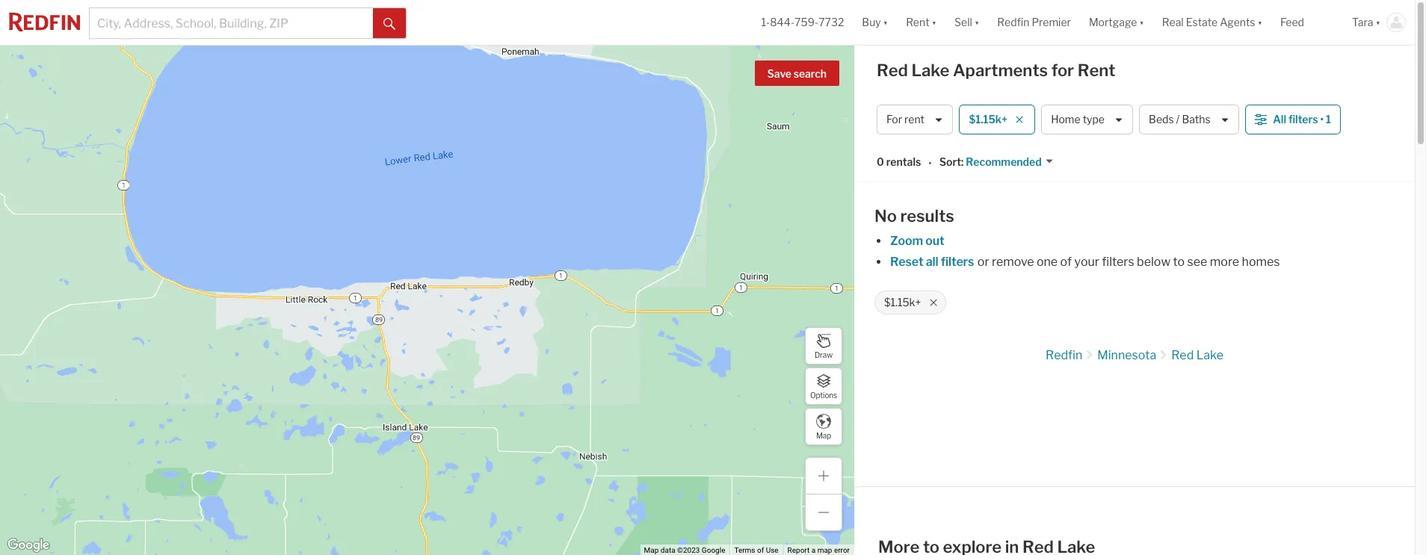 Task type: vqa. For each thing, say whether or not it's contained in the screenshot.
third NEW from the bottom of the page
no



Task type: locate. For each thing, give the bounding box(es) containing it.
real estate agents ▾
[[1162, 16, 1263, 29]]

red right minnesota link
[[1171, 348, 1194, 363]]

redfin left minnesota link
[[1046, 348, 1083, 363]]

$1.15k+ inside $1.15k+ button
[[969, 113, 1008, 126]]

terms of use
[[734, 546, 779, 555]]

5 ▾ from the left
[[1258, 16, 1263, 29]]

1 horizontal spatial of
[[1060, 255, 1072, 269]]

1 horizontal spatial map
[[816, 431, 831, 440]]

draw button
[[805, 327, 842, 365]]

estate
[[1186, 16, 1218, 29]]

1 horizontal spatial $1.15k+
[[969, 113, 1008, 126]]

lake
[[912, 61, 950, 80], [1197, 348, 1224, 363]]

redfin for redfin premier
[[997, 16, 1030, 29]]

of left use
[[757, 546, 764, 555]]

1 vertical spatial •
[[929, 157, 932, 169]]

rent inside dropdown button
[[906, 16, 930, 29]]

map down 'options'
[[816, 431, 831, 440]]

3 ▾ from the left
[[975, 16, 979, 29]]

▾ left sell
[[932, 16, 937, 29]]

minnesota
[[1098, 348, 1157, 363]]

rent right 'buy ▾'
[[906, 16, 930, 29]]

• left 1
[[1320, 113, 1324, 126]]

mortgage
[[1089, 16, 1137, 29]]

recommended
[[966, 156, 1042, 168]]

mortgage ▾ button
[[1089, 0, 1144, 45]]

filters
[[1289, 113, 1318, 126], [941, 255, 974, 269], [1102, 255, 1134, 269]]

redfin premier
[[997, 16, 1071, 29]]

$1.15k+
[[969, 113, 1008, 126], [884, 296, 921, 309]]

1
[[1326, 113, 1331, 126]]

▾ right sell
[[975, 16, 979, 29]]

0 vertical spatial lake
[[912, 61, 950, 80]]

▾ for tara ▾
[[1376, 16, 1381, 29]]

1-844-759-7732 link
[[761, 16, 844, 29]]

real estate agents ▾ button
[[1153, 0, 1272, 45]]

buy ▾ button
[[862, 0, 888, 45]]

1 horizontal spatial •
[[1320, 113, 1324, 126]]

▾ right agents
[[1258, 16, 1263, 29]]

▾ right mortgage
[[1139, 16, 1144, 29]]

redfin left premier at top
[[997, 16, 1030, 29]]

0 vertical spatial •
[[1320, 113, 1324, 126]]

buy ▾ button
[[853, 0, 897, 45]]

map for map data ©2023 google
[[644, 546, 659, 555]]

options
[[810, 391, 837, 400]]

▾
[[883, 16, 888, 29], [932, 16, 937, 29], [975, 16, 979, 29], [1139, 16, 1144, 29], [1258, 16, 1263, 29], [1376, 16, 1381, 29]]

google image
[[4, 536, 53, 555]]

feed button
[[1272, 0, 1343, 45]]

real
[[1162, 16, 1184, 29]]

rent ▾ button
[[906, 0, 937, 45]]

•
[[1320, 113, 1324, 126], [929, 157, 932, 169]]

▾ inside dropdown button
[[1258, 16, 1263, 29]]

0 vertical spatial redfin
[[997, 16, 1030, 29]]

feed
[[1280, 16, 1304, 29]]

google
[[702, 546, 725, 555]]

tara
[[1352, 16, 1374, 29]]

1 horizontal spatial lake
[[1197, 348, 1224, 363]]

for
[[887, 113, 902, 126]]

save search
[[767, 67, 827, 80]]

1 horizontal spatial red
[[1171, 348, 1194, 363]]

redfin inside button
[[997, 16, 1030, 29]]

• left sort
[[929, 157, 932, 169]]

2 horizontal spatial filters
[[1289, 113, 1318, 126]]

6 ▾ from the left
[[1376, 16, 1381, 29]]

sell ▾ button
[[955, 0, 979, 45]]

4 ▾ from the left
[[1139, 16, 1144, 29]]

$1.15k+ for remove $1.15k+ icon
[[884, 296, 921, 309]]

sort
[[939, 156, 961, 168]]

of right one
[[1060, 255, 1072, 269]]

beds / baths
[[1149, 113, 1211, 126]]

2 ▾ from the left
[[932, 16, 937, 29]]

map
[[816, 431, 831, 440], [644, 546, 659, 555]]

1 vertical spatial of
[[757, 546, 764, 555]]

▾ right tara
[[1376, 16, 1381, 29]]

0 horizontal spatial rent
[[906, 16, 930, 29]]

remove $1.15k+ image
[[1015, 115, 1024, 124]]

1 vertical spatial lake
[[1197, 348, 1224, 363]]

0 vertical spatial red
[[877, 61, 908, 80]]

1 ▾ from the left
[[883, 16, 888, 29]]

1 horizontal spatial redfin
[[1046, 348, 1083, 363]]

draw
[[815, 350, 833, 359]]

1 vertical spatial rent
[[1078, 61, 1116, 80]]

0 horizontal spatial •
[[929, 157, 932, 169]]

7732
[[819, 16, 844, 29]]

all filters • 1
[[1273, 113, 1331, 126]]

homes
[[1242, 255, 1280, 269]]

• inside 0 rentals •
[[929, 157, 932, 169]]

recommended button
[[964, 155, 1054, 169]]

redfin
[[997, 16, 1030, 29], [1046, 348, 1083, 363]]

0 horizontal spatial $1.15k+
[[884, 296, 921, 309]]

tara ▾
[[1352, 16, 1381, 29]]

0 horizontal spatial redfin
[[997, 16, 1030, 29]]

1 vertical spatial red
[[1171, 348, 1194, 363]]

real estate agents ▾ link
[[1162, 0, 1263, 45]]

1 horizontal spatial rent
[[1078, 61, 1116, 80]]

sell
[[955, 16, 972, 29]]

red lake apartments for rent
[[877, 61, 1116, 80]]

▾ right buy
[[883, 16, 888, 29]]

$1.15k+ left remove $1.15k+ icon
[[884, 296, 921, 309]]

a
[[812, 546, 816, 555]]

results
[[900, 206, 954, 226]]

/
[[1176, 113, 1180, 126]]

map inside button
[[816, 431, 831, 440]]

home type
[[1051, 113, 1105, 126]]

search
[[794, 67, 827, 80]]

for rent button
[[877, 105, 953, 135]]

of
[[1060, 255, 1072, 269], [757, 546, 764, 555]]

red
[[877, 61, 908, 80], [1171, 348, 1194, 363]]

rent
[[906, 16, 930, 29], [1078, 61, 1116, 80]]

1-844-759-7732
[[761, 16, 844, 29]]

for rent
[[887, 113, 925, 126]]

1 vertical spatial map
[[644, 546, 659, 555]]

$1.15k+ left remove $1.15k+ image
[[969, 113, 1008, 126]]

• inside button
[[1320, 113, 1324, 126]]

0 vertical spatial map
[[816, 431, 831, 440]]

agents
[[1220, 16, 1255, 29]]

1-
[[761, 16, 770, 29]]

1 vertical spatial $1.15k+
[[884, 296, 921, 309]]

0 vertical spatial of
[[1060, 255, 1072, 269]]

rent right the for
[[1078, 61, 1116, 80]]

0 horizontal spatial lake
[[912, 61, 950, 80]]

error
[[834, 546, 850, 555]]

home
[[1051, 113, 1081, 126]]

0 vertical spatial $1.15k+
[[969, 113, 1008, 126]]

beds
[[1149, 113, 1174, 126]]

map left "data"
[[644, 546, 659, 555]]

0 rentals •
[[877, 156, 932, 169]]

0 horizontal spatial map
[[644, 546, 659, 555]]

0 horizontal spatial red
[[877, 61, 908, 80]]

below
[[1137, 255, 1171, 269]]

1 vertical spatial redfin
[[1046, 348, 1083, 363]]

0 vertical spatial rent
[[906, 16, 930, 29]]

map button
[[805, 408, 842, 446]]

red up for
[[877, 61, 908, 80]]



Task type: describe. For each thing, give the bounding box(es) containing it.
or
[[978, 255, 989, 269]]

$1.15k+ button
[[959, 105, 1035, 135]]

759-
[[795, 16, 819, 29]]

report a map error
[[788, 546, 850, 555]]

minnesota link
[[1098, 348, 1157, 363]]

zoom
[[890, 234, 923, 248]]

report a map error link
[[788, 546, 850, 555]]

filters inside button
[[1289, 113, 1318, 126]]

redfin link
[[1046, 348, 1083, 363]]

one
[[1037, 255, 1058, 269]]

sell ▾ button
[[946, 0, 988, 45]]

options button
[[805, 368, 842, 405]]

remove
[[992, 255, 1034, 269]]

sell ▾
[[955, 16, 979, 29]]

save search button
[[755, 61, 839, 86]]

map for map
[[816, 431, 831, 440]]

:
[[961, 156, 964, 168]]

report
[[788, 546, 810, 555]]

terms of use link
[[734, 546, 779, 555]]

all filters • 1 button
[[1246, 105, 1341, 135]]

rent ▾
[[906, 16, 937, 29]]

rent
[[905, 113, 925, 126]]

1 horizontal spatial filters
[[1102, 255, 1134, 269]]

red for red lake apartments for rent
[[877, 61, 908, 80]]

your
[[1074, 255, 1100, 269]]

buy
[[862, 16, 881, 29]]

apartments
[[953, 61, 1048, 80]]

zoom out button
[[890, 234, 945, 248]]

City, Address, School, Building, ZIP search field
[[90, 8, 373, 38]]

more
[[1210, 255, 1239, 269]]

▾ for rent ▾
[[932, 16, 937, 29]]

out
[[926, 234, 945, 248]]

• for 0 rentals •
[[929, 157, 932, 169]]

map
[[817, 546, 832, 555]]

red lake link
[[1171, 348, 1224, 363]]

beds / baths button
[[1139, 105, 1240, 135]]

lake for red lake apartments for rent
[[912, 61, 950, 80]]

remove $1.15k+ image
[[929, 298, 938, 307]]

for
[[1051, 61, 1074, 80]]

of inside zoom out reset all filters or remove one of your filters below to see more homes
[[1060, 255, 1072, 269]]

lake for red lake
[[1197, 348, 1224, 363]]

reset
[[890, 255, 924, 269]]

redfin premier button
[[988, 0, 1080, 45]]

all
[[1273, 113, 1286, 126]]

▾ for mortgage ▾
[[1139, 16, 1144, 29]]

no
[[875, 206, 897, 226]]

use
[[766, 546, 779, 555]]

see
[[1187, 255, 1207, 269]]

▾ for sell ▾
[[975, 16, 979, 29]]

• for all filters • 1
[[1320, 113, 1324, 126]]

mortgage ▾ button
[[1080, 0, 1153, 45]]

premier
[[1032, 16, 1071, 29]]

map data ©2023 google
[[644, 546, 725, 555]]

0 horizontal spatial filters
[[941, 255, 974, 269]]

buy ▾
[[862, 16, 888, 29]]

$1.15k+ for remove $1.15k+ image
[[969, 113, 1008, 126]]

to
[[1173, 255, 1185, 269]]

redfin for redfin
[[1046, 348, 1083, 363]]

red lake
[[1171, 348, 1224, 363]]

844-
[[770, 16, 795, 29]]

submit search image
[[383, 18, 395, 30]]

rent ▾ button
[[897, 0, 946, 45]]

0 horizontal spatial of
[[757, 546, 764, 555]]

data
[[661, 546, 675, 555]]

baths
[[1182, 113, 1211, 126]]

all
[[926, 255, 939, 269]]

zoom out reset all filters or remove one of your filters below to see more homes
[[890, 234, 1280, 269]]

map region
[[0, 0, 894, 555]]

no results
[[875, 206, 954, 226]]

type
[[1083, 113, 1105, 126]]

rentals
[[886, 156, 921, 168]]

▾ for buy ▾
[[883, 16, 888, 29]]

0
[[877, 156, 884, 168]]

save
[[767, 67, 792, 80]]

©2023
[[677, 546, 700, 555]]

mortgage ▾
[[1089, 16, 1144, 29]]

sort :
[[939, 156, 964, 168]]

red for red lake
[[1171, 348, 1194, 363]]

reset all filters button
[[890, 255, 975, 269]]

terms
[[734, 546, 755, 555]]



